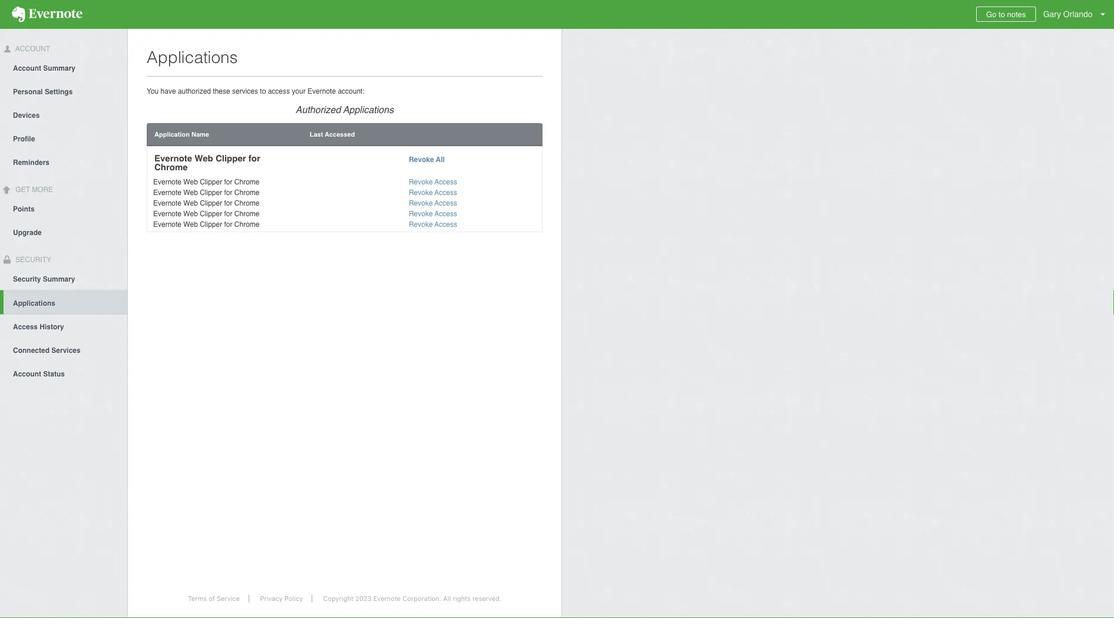 Task type: vqa. For each thing, say whether or not it's contained in the screenshot.
Help and Learning task checklist field
no



Task type: describe. For each thing, give the bounding box(es) containing it.
2 horizontal spatial applications
[[343, 104, 394, 115]]

security for security
[[14, 256, 51, 264]]

1 revoke access from the top
[[409, 178, 457, 186]]

profile link
[[0, 127, 127, 150]]

profile
[[13, 135, 35, 143]]

summary for account summary
[[43, 64, 75, 72]]

account summary link
[[0, 56, 127, 79]]

upgrade
[[13, 229, 42, 237]]

account status
[[13, 370, 65, 378]]

access history
[[13, 323, 64, 331]]

1 horizontal spatial applications
[[147, 48, 238, 67]]

2023
[[356, 595, 372, 603]]

terms of service link
[[179, 595, 249, 603]]

account summary
[[13, 64, 75, 72]]

status
[[43, 370, 65, 378]]

5 revoke access link from the top
[[409, 220, 457, 229]]

for for 3rd revoke access link from the bottom of the page
[[224, 199, 233, 208]]

evernote link
[[0, 0, 94, 29]]

go
[[987, 10, 997, 19]]

application
[[154, 131, 190, 138]]

1 horizontal spatial to
[[999, 10, 1006, 19]]

your
[[292, 87, 306, 95]]

orlando
[[1064, 9, 1093, 19]]

access history link
[[0, 314, 127, 338]]

4 revoke from the top
[[409, 199, 433, 208]]

authorized
[[178, 87, 211, 95]]

you have authorized these services to access your evernote account:
[[147, 87, 365, 95]]

personal settings link
[[0, 79, 127, 103]]

authorized applications
[[296, 104, 394, 115]]

reserved.
[[473, 595, 502, 603]]

1 vertical spatial to
[[260, 87, 266, 95]]

accessed
[[325, 131, 355, 138]]

2 revoke access from the top
[[409, 189, 457, 197]]

6 revoke from the top
[[409, 220, 433, 229]]

3 revoke access link from the top
[[409, 199, 457, 208]]

3 revoke from the top
[[409, 189, 433, 197]]

points
[[13, 205, 35, 213]]

go to notes
[[987, 10, 1027, 19]]

2 revoke access link from the top
[[409, 189, 457, 197]]

for for fifth revoke access link from the top of the page
[[224, 220, 233, 229]]

rights
[[453, 595, 471, 603]]

security summary link
[[0, 267, 127, 290]]

privacy policy
[[260, 595, 303, 603]]

copyright 2023 evernote corporation. all rights reserved.
[[323, 595, 502, 603]]

4 revoke access link from the top
[[409, 210, 457, 218]]

personal settings
[[13, 88, 73, 96]]

account status link
[[0, 362, 127, 385]]

for for 2nd revoke access link from the bottom of the page
[[224, 210, 233, 218]]

gary orlando
[[1044, 9, 1093, 19]]

more
[[32, 186, 53, 194]]

last
[[310, 131, 323, 138]]



Task type: locate. For each thing, give the bounding box(es) containing it.
revoke access link
[[409, 178, 457, 186], [409, 189, 457, 197], [409, 199, 457, 208], [409, 210, 457, 218], [409, 220, 457, 229]]

connected services link
[[0, 338, 127, 362]]

4 revoke access from the top
[[409, 210, 457, 218]]

to left access
[[260, 87, 266, 95]]

services
[[51, 346, 81, 355]]

get more
[[14, 186, 53, 194]]

reminders link
[[0, 150, 127, 174]]

name
[[192, 131, 209, 138]]

0 vertical spatial account
[[14, 45, 50, 53]]

0 vertical spatial all
[[436, 156, 445, 164]]

1 vertical spatial summary
[[43, 275, 75, 283]]

evernote web clipper for chrome
[[154, 153, 260, 172], [153, 178, 260, 186], [153, 189, 260, 197], [153, 199, 260, 208], [153, 210, 260, 218], [153, 220, 260, 229]]

5 revoke access from the top
[[409, 220, 457, 229]]

2 revoke from the top
[[409, 178, 433, 186]]

applications
[[147, 48, 238, 67], [343, 104, 394, 115], [13, 299, 55, 307]]

1 revoke from the top
[[409, 156, 434, 164]]

access
[[435, 178, 457, 186], [435, 189, 457, 197], [435, 199, 457, 208], [435, 210, 457, 218], [435, 220, 457, 229], [13, 323, 38, 331]]

1 vertical spatial applications
[[343, 104, 394, 115]]

for
[[249, 153, 260, 163], [224, 178, 233, 186], [224, 189, 233, 197], [224, 199, 233, 208], [224, 210, 233, 218], [224, 220, 233, 229]]

last accessed
[[310, 131, 355, 138]]

notes
[[1008, 10, 1027, 19]]

these
[[213, 87, 230, 95]]

chrome
[[154, 162, 188, 172], [235, 178, 260, 186], [235, 189, 260, 197], [235, 199, 260, 208], [235, 210, 260, 218], [235, 220, 260, 229]]

applications link
[[4, 290, 127, 314]]

5 revoke from the top
[[409, 210, 433, 218]]

summary up applications link
[[43, 275, 75, 283]]

devices link
[[0, 103, 127, 127]]

policy
[[285, 595, 303, 603]]

security up security summary
[[14, 256, 51, 264]]

terms
[[188, 595, 207, 603]]

1 vertical spatial account
[[13, 64, 41, 72]]

0 horizontal spatial to
[[260, 87, 266, 95]]

account up personal
[[13, 64, 41, 72]]

points link
[[0, 197, 127, 220]]

access
[[268, 87, 290, 95]]

account up "account summary"
[[14, 45, 50, 53]]

you
[[147, 87, 159, 95]]

gary orlando link
[[1041, 0, 1115, 29]]

applications up authorized
[[147, 48, 238, 67]]

account:
[[338, 87, 365, 95]]

1 vertical spatial security
[[13, 275, 41, 283]]

revoke all link
[[409, 156, 445, 164]]

have
[[161, 87, 176, 95]]

all
[[436, 156, 445, 164], [444, 595, 451, 603]]

of
[[209, 595, 215, 603]]

application name
[[154, 131, 209, 138]]

2 vertical spatial account
[[13, 370, 41, 378]]

0 vertical spatial security
[[14, 256, 51, 264]]

web
[[195, 153, 213, 163], [184, 178, 198, 186], [184, 189, 198, 197], [184, 199, 198, 208], [184, 210, 198, 218], [184, 220, 198, 229]]

revoke access
[[409, 178, 457, 186], [409, 189, 457, 197], [409, 199, 457, 208], [409, 210, 457, 218], [409, 220, 457, 229]]

privacy
[[260, 595, 283, 603]]

history
[[40, 323, 64, 331]]

clipper
[[216, 153, 246, 163], [200, 178, 222, 186], [200, 189, 222, 197], [200, 199, 222, 208], [200, 210, 222, 218], [200, 220, 222, 229]]

account for account status
[[13, 370, 41, 378]]

copyright
[[323, 595, 354, 603]]

evernote image
[[0, 6, 94, 22]]

security summary
[[13, 275, 75, 283]]

security up applications link
[[13, 275, 41, 283]]

devices
[[13, 111, 40, 120]]

settings
[[45, 88, 73, 96]]

applications down account: in the left of the page
[[343, 104, 394, 115]]

applications up access history
[[13, 299, 55, 307]]

authorized
[[296, 104, 341, 115]]

for for 4th revoke access link from the bottom
[[224, 189, 233, 197]]

revoke all
[[409, 156, 445, 164]]

to
[[999, 10, 1006, 19], [260, 87, 266, 95]]

privacy policy link
[[251, 595, 313, 603]]

security
[[14, 256, 51, 264], [13, 275, 41, 283]]

revoke
[[409, 156, 434, 164], [409, 178, 433, 186], [409, 189, 433, 197], [409, 199, 433, 208], [409, 210, 433, 218], [409, 220, 433, 229]]

services
[[232, 87, 258, 95]]

get
[[16, 186, 30, 194]]

0 horizontal spatial applications
[[13, 299, 55, 307]]

personal
[[13, 88, 43, 96]]

account for account
[[14, 45, 50, 53]]

account
[[14, 45, 50, 53], [13, 64, 41, 72], [13, 370, 41, 378]]

1 vertical spatial all
[[444, 595, 451, 603]]

reminders
[[13, 158, 50, 167]]

evernote
[[308, 87, 336, 95], [154, 153, 192, 163], [153, 178, 182, 186], [153, 189, 182, 197], [153, 199, 182, 208], [153, 210, 182, 218], [153, 220, 182, 229], [374, 595, 401, 603]]

for for first revoke access link from the top
[[224, 178, 233, 186]]

summary
[[43, 64, 75, 72], [43, 275, 75, 283]]

0 vertical spatial summary
[[43, 64, 75, 72]]

0 vertical spatial applications
[[147, 48, 238, 67]]

2 vertical spatial applications
[[13, 299, 55, 307]]

corporation.
[[403, 595, 442, 603]]

go to notes link
[[977, 6, 1037, 22]]

terms of service
[[188, 595, 240, 603]]

account down connected
[[13, 370, 41, 378]]

summary up personal settings link
[[43, 64, 75, 72]]

service
[[217, 595, 240, 603]]

1 revoke access link from the top
[[409, 178, 457, 186]]

gary
[[1044, 9, 1062, 19]]

summary for security summary
[[43, 275, 75, 283]]

connected
[[13, 346, 50, 355]]

0 vertical spatial to
[[999, 10, 1006, 19]]

account for account summary
[[13, 64, 41, 72]]

3 revoke access from the top
[[409, 199, 457, 208]]

connected services
[[13, 346, 81, 355]]

to right go
[[999, 10, 1006, 19]]

upgrade link
[[0, 220, 127, 244]]

security for security summary
[[13, 275, 41, 283]]



